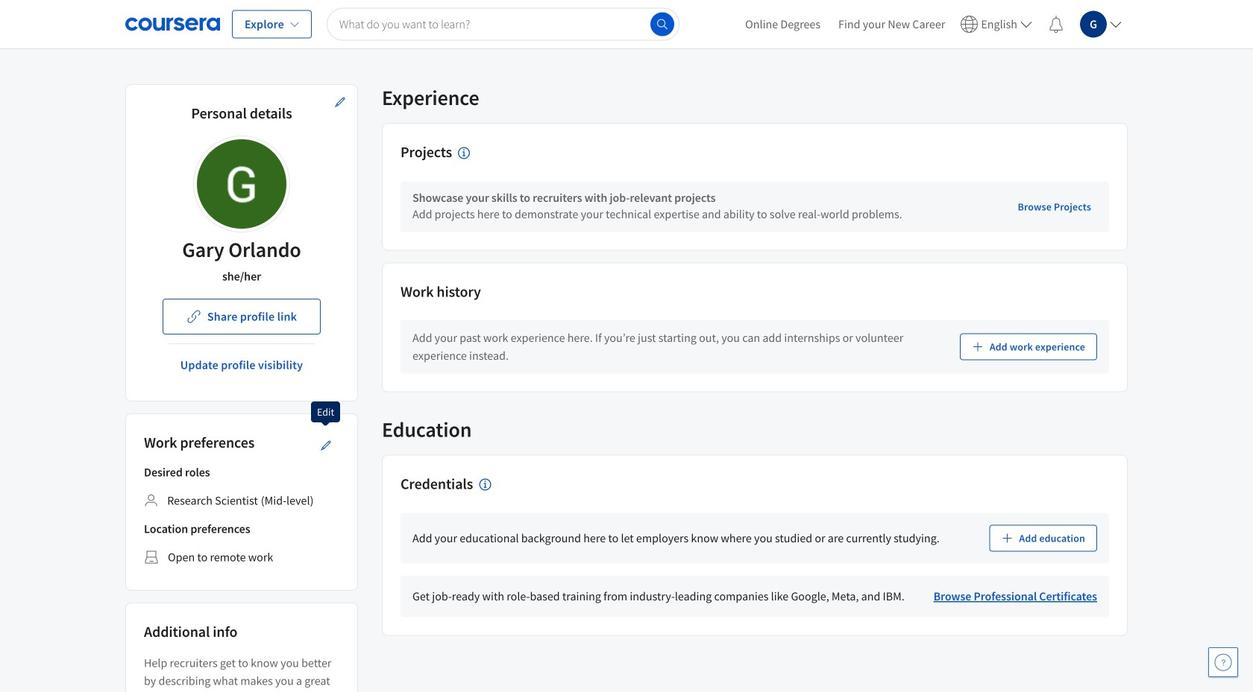 Task type: locate. For each thing, give the bounding box(es) containing it.
What do you want to learn? text field
[[327, 8, 680, 41]]

edit personal details. image
[[334, 96, 346, 108]]

profile photo image
[[197, 139, 286, 229]]

edit image
[[320, 440, 332, 452]]

help center image
[[1214, 654, 1232, 672]]

menu
[[736, 0, 1128, 48]]

None search field
[[327, 8, 680, 41]]



Task type: vqa. For each thing, say whether or not it's contained in the screenshot.
What do you want to learn? text field
yes



Task type: describe. For each thing, give the bounding box(es) containing it.
coursera image
[[125, 12, 220, 36]]

information about the projects section image
[[458, 147, 470, 159]]

information about credentials section image
[[479, 479, 491, 491]]



